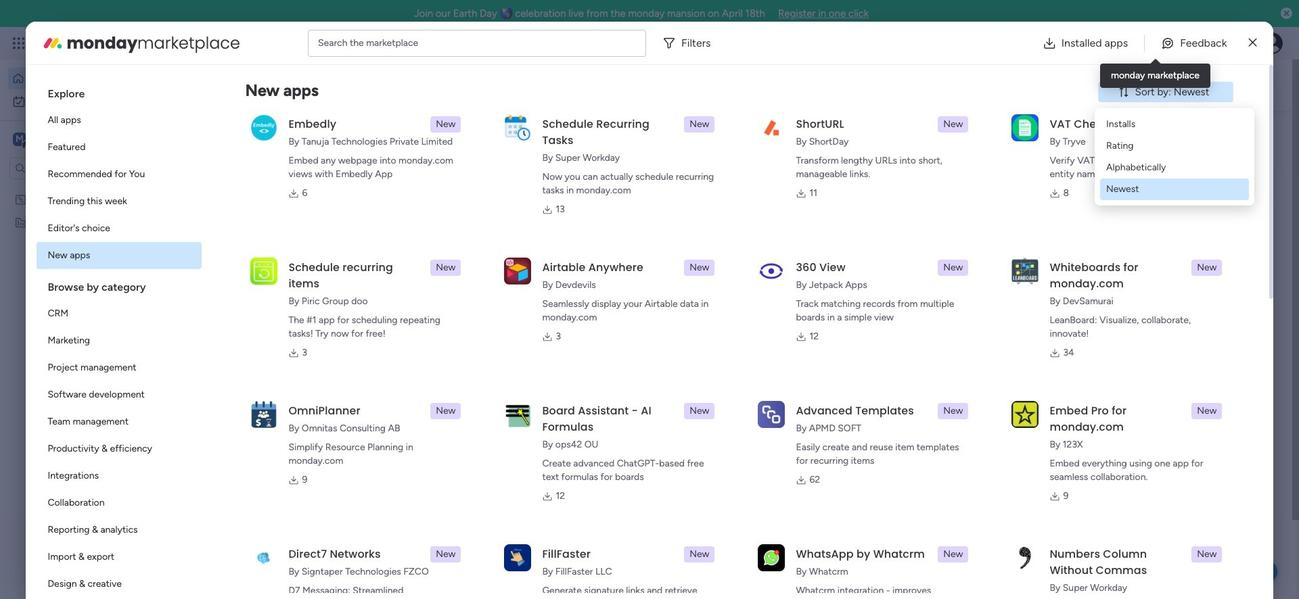 Task type: locate. For each thing, give the bounding box(es) containing it.
quick search results list box
[[250, 154, 1003, 333]]

1 vertical spatial heading
[[37, 269, 202, 301]]

list box
[[37, 76, 202, 600], [0, 185, 173, 417]]

0 vertical spatial heading
[[37, 76, 202, 107]]

0 vertical spatial workspace image
[[13, 132, 26, 147]]

close my workspaces image
[[250, 535, 266, 552]]

public board image
[[267, 274, 282, 289], [453, 274, 468, 289]]

0 horizontal spatial public board image
[[267, 274, 282, 289]]

1 heading from the top
[[37, 76, 202, 107]]

heading
[[37, 76, 202, 107], [37, 269, 202, 301]]

1 horizontal spatial public board image
[[453, 274, 468, 289]]

close recently visited image
[[250, 137, 266, 154]]

v2 bolt switch image
[[1152, 78, 1160, 92]]

select product image
[[12, 37, 26, 50]]

update feed image
[[1089, 37, 1103, 50]]

app logo image
[[251, 114, 278, 141], [505, 114, 532, 141], [758, 114, 785, 141], [1012, 114, 1039, 141], [251, 258, 278, 285], [505, 258, 532, 285], [758, 258, 785, 285], [1012, 258, 1039, 285], [251, 401, 278, 428], [505, 401, 532, 428], [758, 401, 785, 428], [1012, 401, 1039, 428], [251, 545, 278, 572], [505, 545, 532, 572], [758, 545, 785, 572], [1012, 545, 1039, 572]]

1 public board image from the left
[[267, 274, 282, 289]]

option
[[8, 68, 164, 89], [8, 91, 164, 112], [37, 107, 202, 134], [37, 134, 202, 161], [37, 161, 202, 188], [0, 187, 173, 190], [37, 188, 202, 215], [37, 215, 202, 242], [37, 242, 202, 269], [37, 301, 202, 328], [37, 328, 202, 355], [37, 355, 202, 382], [37, 382, 202, 409], [37, 409, 202, 436], [37, 436, 202, 463], [37, 463, 202, 490], [37, 490, 202, 517], [37, 517, 202, 544], [37, 544, 202, 571], [37, 571, 202, 598]]

menu menu
[[1101, 114, 1250, 200]]

1 vertical spatial workspace image
[[272, 576, 305, 600]]

help image
[[1212, 37, 1225, 50]]

invite members image
[[1119, 37, 1132, 50]]

monday marketplace image
[[42, 32, 64, 54]]

workspace selection element
[[13, 131, 113, 149]]

roy mann image
[[282, 396, 309, 423]]

0 horizontal spatial workspace image
[[13, 132, 26, 147]]

help center element
[[1036, 415, 1239, 469]]

workspace image
[[13, 132, 26, 147], [272, 576, 305, 600]]



Task type: describe. For each thing, give the bounding box(es) containing it.
jacob simon image
[[1262, 32, 1283, 54]]

notifications image
[[1059, 37, 1073, 50]]

monday marketplace image
[[1149, 37, 1162, 50]]

search everything image
[[1182, 37, 1195, 50]]

1 image
[[1099, 28, 1111, 43]]

Search in workspace field
[[28, 161, 113, 176]]

add to favorites image
[[593, 274, 607, 288]]

dapulse x slim image
[[1249, 35, 1257, 51]]

2 public board image from the left
[[453, 274, 468, 289]]

templates image image
[[1048, 129, 1227, 223]]

1 horizontal spatial workspace image
[[272, 576, 305, 600]]

2 heading from the top
[[37, 269, 202, 301]]

see plans image
[[225, 36, 237, 51]]



Task type: vqa. For each thing, say whether or not it's contained in the screenshot.
M DROPDOWN BUTTON
no



